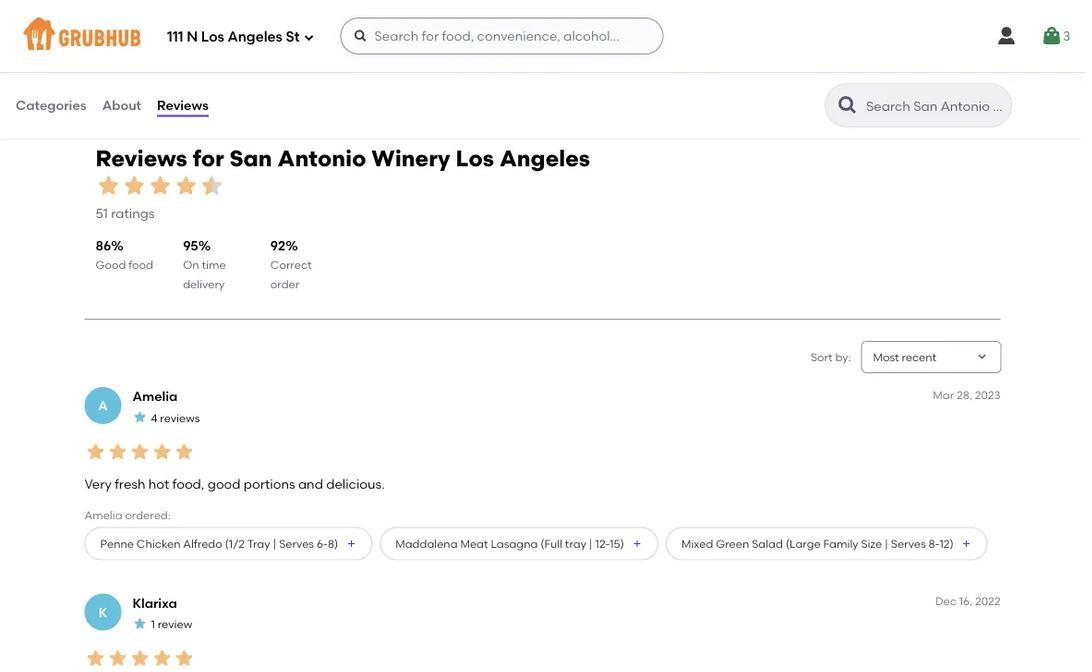 Task type: describe. For each thing, give the bounding box(es) containing it.
mar 28, 2023
[[934, 388, 1001, 402]]

mi
[[440, 3, 454, 16]]

family
[[824, 537, 859, 551]]

green
[[717, 537, 750, 551]]

86 good food
[[96, 238, 153, 272]]

95 on time delivery
[[183, 238, 226, 291]]

your
[[458, 72, 482, 85]]

and
[[298, 477, 323, 492]]

51
[[96, 205, 108, 221]]

239 ratings
[[602, 7, 670, 22]]

salad
[[752, 537, 784, 551]]

off
[[441, 72, 456, 85]]

reviews for reviews for san antonio winery los angeles
[[96, 144, 187, 171]]

1 review
[[151, 618, 192, 631]]

Search for food, convenience, alcohol... search field
[[341, 18, 664, 55]]

svg image inside 3 button
[[1041, 25, 1064, 47]]

0.74
[[416, 3, 437, 16]]

15)
[[610, 537, 625, 551]]

16,
[[960, 595, 973, 608]]

ordered:
[[125, 508, 171, 522]]

for
[[193, 144, 224, 171]]

tray
[[565, 537, 587, 551]]

portions
[[244, 477, 295, 492]]

plus icon image for mixed green salad (large family size | serves 8-12)
[[962, 539, 973, 550]]

size
[[862, 537, 883, 551]]

penne
[[100, 537, 134, 551]]

mixed green salad (large family size | serves 8-12)
[[682, 537, 954, 551]]

6-
[[317, 537, 328, 551]]

alfredo
[[183, 537, 222, 551]]

(full
[[541, 537, 563, 551]]

by:
[[836, 350, 852, 364]]

mixed green salad (large family size | serves 8-12) button
[[666, 527, 989, 561]]

ratings for 26 ratings
[[326, 7, 370, 22]]

antonio
[[278, 144, 366, 171]]

very fresh hot food, good portions and delicious.
[[85, 477, 385, 492]]

most recent
[[874, 350, 937, 364]]

92
[[271, 238, 286, 254]]

plus icon image for maddalena meat lasagna (full tray | 12-15)
[[632, 539, 643, 550]]

penne chicken alfredo (1/2 tray | serves 6-8)
[[100, 537, 339, 551]]

26
[[308, 7, 323, 22]]

delicious.
[[326, 477, 385, 492]]

| inside "button"
[[885, 537, 889, 551]]

caret down icon image
[[976, 350, 990, 365]]

maddalena meat lasagna (full tray | 12-15)
[[396, 537, 625, 551]]

1 horizontal spatial los
[[456, 144, 495, 171]]

main navigation navigation
[[0, 0, 1086, 72]]

111 n los angeles st
[[167, 29, 300, 45]]

| for 12-
[[589, 537, 593, 551]]

95
[[183, 238, 198, 254]]

sort
[[811, 350, 833, 364]]

(1/2
[[225, 537, 245, 551]]

reviews button
[[156, 72, 210, 139]]

delivery
[[183, 277, 225, 291]]

8)
[[328, 537, 339, 551]]

Search San Antonio Winery Los Angeles search field
[[865, 97, 1006, 115]]

| for serves
[[273, 537, 277, 551]]

12)
[[940, 537, 954, 551]]

8-
[[929, 537, 940, 551]]

amelia for amelia
[[133, 389, 178, 405]]

most
[[874, 350, 900, 364]]

ratings for 51 ratings
[[111, 205, 155, 221]]

51 ratings
[[96, 205, 155, 221]]

food
[[129, 259, 153, 272]]

86
[[96, 238, 111, 254]]

categories
[[16, 97, 87, 113]]

los inside main navigation navigation
[[201, 29, 224, 45]]

lasagna
[[491, 537, 538, 551]]

dec 16, 2022
[[936, 595, 1001, 608]]



Task type: locate. For each thing, give the bounding box(es) containing it.
0 vertical spatial order
[[484, 72, 513, 85]]

0 horizontal spatial amelia
[[85, 508, 122, 522]]

svg image
[[996, 25, 1018, 47], [1041, 25, 1064, 47], [353, 29, 368, 43], [304, 32, 315, 43]]

ratings right 51 in the top left of the page
[[111, 205, 155, 221]]

categories button
[[15, 72, 87, 139]]

0.74 mi
[[416, 3, 454, 16]]

1 vertical spatial reviews
[[96, 144, 187, 171]]

on
[[183, 259, 199, 272]]

order
[[484, 72, 513, 85], [271, 277, 300, 291]]

2 serves from the left
[[892, 537, 927, 551]]

order inside "92 correct order"
[[271, 277, 300, 291]]

plus icon image inside 'penne chicken alfredo (1/2 tray | serves 6-8)' button
[[346, 539, 357, 550]]

1 horizontal spatial ratings
[[326, 7, 370, 22]]

ratings for 239 ratings
[[627, 7, 670, 22]]

plus icon image right 8)
[[346, 539, 357, 550]]

reviews
[[157, 97, 209, 113], [96, 144, 187, 171]]

0 vertical spatial amelia
[[133, 389, 178, 405]]

a
[[98, 398, 108, 414]]

amelia for amelia ordered:
[[85, 508, 122, 522]]

reviews for reviews
[[157, 97, 209, 113]]

2 horizontal spatial plus icon image
[[962, 539, 973, 550]]

mar
[[934, 388, 955, 402]]

1 vertical spatial los
[[456, 144, 495, 171]]

correct
[[271, 259, 312, 272]]

penne chicken alfredo (1/2 tray | serves 6-8) button
[[85, 527, 373, 561]]

2 horizontal spatial ratings
[[627, 7, 670, 22]]

26 ratings
[[308, 7, 370, 22]]

0 horizontal spatial serves
[[279, 537, 314, 551]]

3 plus icon image from the left
[[962, 539, 973, 550]]

1 vertical spatial order
[[271, 277, 300, 291]]

reviews down about button on the left top
[[96, 144, 187, 171]]

0 horizontal spatial angeles
[[228, 29, 283, 45]]

1 plus icon image from the left
[[346, 539, 357, 550]]

0 vertical spatial reviews
[[157, 97, 209, 113]]

0 vertical spatial angeles
[[228, 29, 283, 45]]

2023
[[976, 388, 1001, 402]]

recent
[[902, 350, 937, 364]]

good
[[96, 259, 126, 272]]

1 horizontal spatial |
[[589, 537, 593, 551]]

12-
[[596, 537, 610, 551]]

3
[[1064, 28, 1071, 44]]

about
[[102, 97, 141, 113]]

los
[[201, 29, 224, 45], [456, 144, 495, 171]]

3 | from the left
[[885, 537, 889, 551]]

1 vertical spatial angeles
[[500, 144, 591, 171]]

amelia down 'very'
[[85, 508, 122, 522]]

good
[[208, 477, 241, 492]]

28,
[[957, 388, 973, 402]]

reviews inside button
[[157, 97, 209, 113]]

ratings right 239
[[627, 7, 670, 22]]

2 horizontal spatial |
[[885, 537, 889, 551]]

serves inside 'penne chicken alfredo (1/2 tray | serves 6-8)' button
[[279, 537, 314, 551]]

(large
[[786, 537, 821, 551]]

Sort by: field
[[874, 349, 937, 365]]

plus icon image right 15)
[[632, 539, 643, 550]]

0 vertical spatial los
[[201, 29, 224, 45]]

4 reviews
[[151, 411, 200, 425]]

amelia up 4
[[133, 389, 178, 405]]

|
[[273, 537, 277, 551], [589, 537, 593, 551], [885, 537, 889, 551]]

92 correct order
[[271, 238, 312, 291]]

| left 12-
[[589, 537, 593, 551]]

search icon image
[[837, 94, 860, 116]]

chicken
[[137, 537, 181, 551]]

order right your
[[484, 72, 513, 85]]

about button
[[101, 72, 142, 139]]

| right the tray
[[273, 537, 277, 551]]

2 plus icon image from the left
[[632, 539, 643, 550]]

food,
[[173, 477, 205, 492]]

angeles inside main navigation navigation
[[228, 29, 283, 45]]

1 | from the left
[[273, 537, 277, 551]]

2022
[[976, 595, 1001, 608]]

1 serves from the left
[[279, 537, 314, 551]]

plus icon image inside mixed green salad (large family size | serves 8-12) "button"
[[962, 539, 973, 550]]

angeles
[[228, 29, 283, 45], [500, 144, 591, 171]]

reviews up for
[[157, 97, 209, 113]]

serves left the 6- in the left bottom of the page
[[279, 537, 314, 551]]

| right size
[[885, 537, 889, 551]]

1 horizontal spatial angeles
[[500, 144, 591, 171]]

amelia
[[133, 389, 178, 405], [85, 508, 122, 522]]

n
[[187, 29, 198, 45]]

reviews
[[160, 411, 200, 425]]

very
[[85, 477, 112, 492]]

san
[[230, 144, 272, 171]]

order down correct
[[271, 277, 300, 291]]

review
[[158, 618, 192, 631]]

1 horizontal spatial plus icon image
[[632, 539, 643, 550]]

plus icon image
[[346, 539, 357, 550], [632, 539, 643, 550], [962, 539, 973, 550]]

2 | from the left
[[589, 537, 593, 551]]

plus icon image right 12)
[[962, 539, 973, 550]]

klarixa
[[133, 595, 177, 611]]

mixed
[[682, 537, 714, 551]]

25% off your order
[[416, 72, 513, 85]]

k
[[99, 604, 107, 620]]

1 horizontal spatial serves
[[892, 537, 927, 551]]

plus icon image for penne chicken alfredo (1/2 tray | serves 6-8)
[[346, 539, 357, 550]]

plus icon image inside maddalena meat lasagna (full tray | 12-15) button
[[632, 539, 643, 550]]

1 vertical spatial amelia
[[85, 508, 122, 522]]

0 horizontal spatial ratings
[[111, 205, 155, 221]]

serves
[[279, 537, 314, 551], [892, 537, 927, 551]]

0 horizontal spatial order
[[271, 277, 300, 291]]

4
[[151, 411, 158, 425]]

dec
[[936, 595, 957, 608]]

maddalena
[[396, 537, 458, 551]]

ratings
[[326, 7, 370, 22], [627, 7, 670, 22], [111, 205, 155, 221]]

1 horizontal spatial amelia
[[133, 389, 178, 405]]

111
[[167, 29, 184, 45]]

0 horizontal spatial plus icon image
[[346, 539, 357, 550]]

amelia ordered:
[[85, 508, 171, 522]]

serves left 8- at bottom right
[[892, 537, 927, 551]]

1
[[151, 618, 155, 631]]

hot
[[149, 477, 169, 492]]

los right n
[[201, 29, 224, 45]]

25%
[[416, 72, 439, 85]]

meat
[[461, 537, 488, 551]]

star icon image
[[96, 173, 122, 199], [122, 173, 147, 199], [147, 173, 173, 199], [173, 173, 199, 199], [199, 173, 225, 199], [199, 173, 225, 199], [133, 410, 147, 425], [85, 441, 107, 463], [107, 441, 129, 463], [129, 441, 151, 463], [151, 441, 173, 463], [173, 441, 195, 463], [133, 616, 147, 631], [85, 647, 107, 667], [107, 647, 129, 667], [129, 647, 151, 667], [151, 647, 173, 667], [173, 647, 195, 667]]

239
[[602, 7, 623, 22]]

3 button
[[1041, 19, 1071, 53]]

0 horizontal spatial los
[[201, 29, 224, 45]]

maddalena meat lasagna (full tray | 12-15) button
[[380, 527, 659, 561]]

time
[[202, 259, 226, 272]]

st
[[286, 29, 300, 45]]

0 horizontal spatial |
[[273, 537, 277, 551]]

sort by:
[[811, 350, 852, 364]]

ratings right 26
[[326, 7, 370, 22]]

winery
[[372, 144, 451, 171]]

reviews for san antonio winery los angeles
[[96, 144, 591, 171]]

los right winery
[[456, 144, 495, 171]]

tray
[[247, 537, 270, 551]]

1 horizontal spatial order
[[484, 72, 513, 85]]

fresh
[[115, 477, 146, 492]]

serves inside mixed green salad (large family size | serves 8-12) "button"
[[892, 537, 927, 551]]



Task type: vqa. For each thing, say whether or not it's contained in the screenshot.
| associated with 12-
yes



